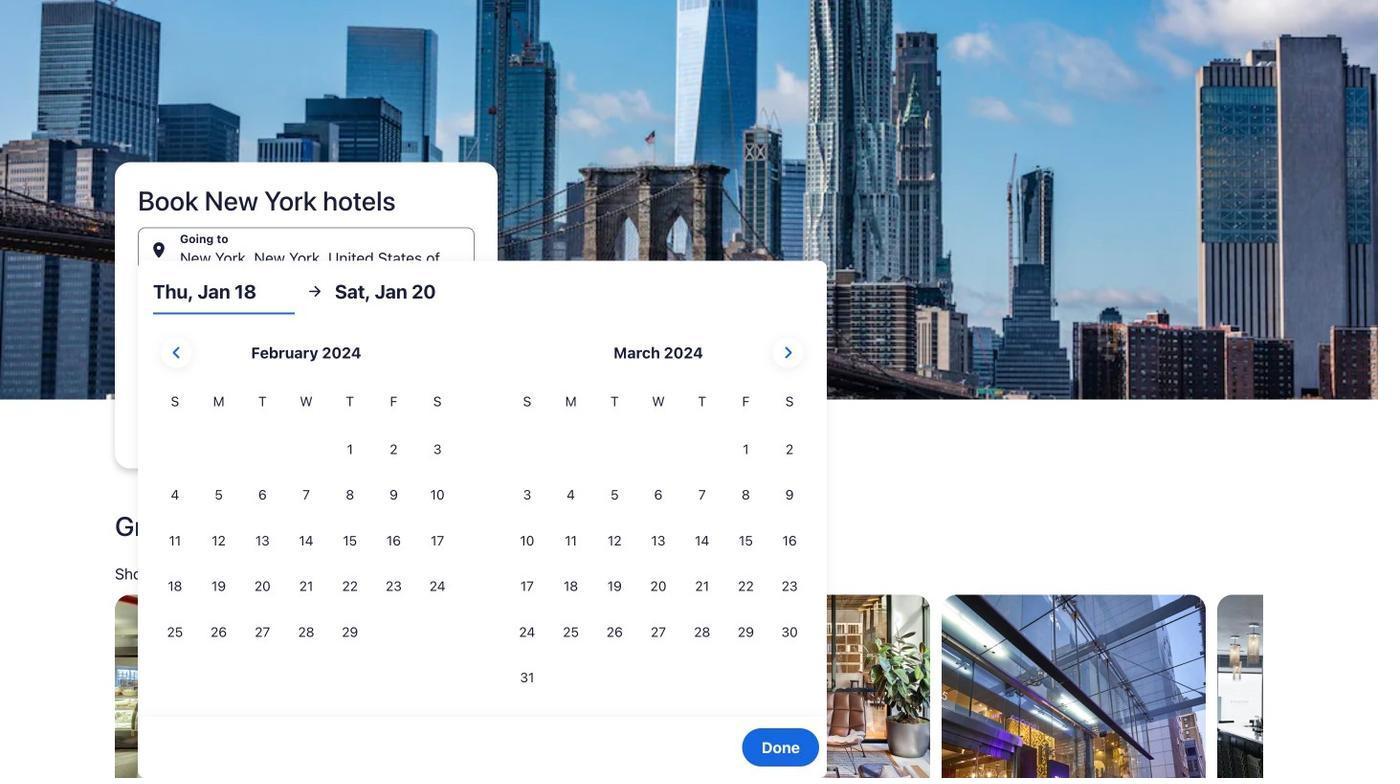 Task type: locate. For each thing, give the bounding box(es) containing it.
february 2024 element
[[153, 391, 460, 656]]

application
[[153, 330, 812, 702]]

lobby sitting area image
[[666, 595, 931, 778]]

march 2024 element
[[506, 391, 812, 702]]

cafe image
[[115, 595, 379, 778]]

new york, new york, united states of america image
[[0, 0, 1379, 400]]

next month image
[[777, 341, 800, 364]]



Task type: describe. For each thing, give the bounding box(es) containing it.
previous month image
[[165, 341, 188, 364]]

application inside wizard region
[[153, 330, 812, 702]]

wizard region
[[0, 0, 1379, 778]]

front of property image
[[942, 595, 1206, 778]]

restaurant image
[[1218, 595, 1379, 778]]

living area image
[[391, 595, 655, 778]]

directional image
[[306, 283, 324, 300]]



Task type: vqa. For each thing, say whether or not it's contained in the screenshot.
february 2024 element
yes



